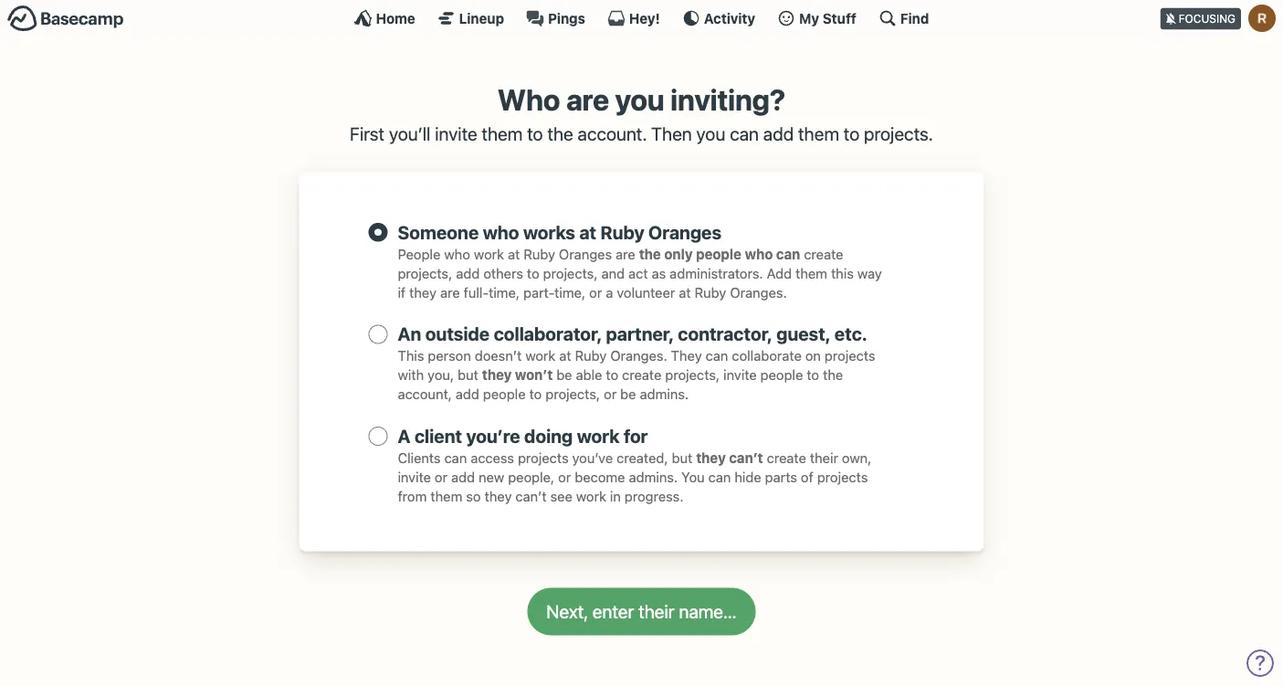 Task type: vqa. For each thing, say whether or not it's contained in the screenshot.


Task type: locate. For each thing, give the bounding box(es) containing it.
next, enter their name… link
[[527, 588, 756, 636]]

act
[[629, 265, 648, 281]]

add inside create projects, add others to projects, and act as administrators. add them this way if they are full-time, part-time, or a volunteer at ruby oranges.
[[456, 265, 480, 281]]

at down collaborator,
[[559, 348, 572, 364]]

create
[[804, 246, 844, 262], [622, 367, 662, 383], [767, 450, 807, 466]]

oranges. inside create projects, add others to projects, and act as administrators. add them this way if they are full-time, part-time, or a volunteer at ruby oranges.
[[730, 284, 787, 300]]

enter
[[593, 601, 634, 622]]

projects, down they
[[665, 367, 720, 383]]

projects down doing
[[518, 450, 569, 466]]

time, left a
[[555, 284, 586, 300]]

time, down others
[[489, 284, 520, 300]]

next,
[[547, 601, 588, 622]]

2 horizontal spatial invite
[[724, 367, 757, 383]]

so
[[466, 488, 481, 504]]

projects down the etc.
[[825, 348, 876, 364]]

0 vertical spatial oranges
[[649, 221, 722, 242]]

0 horizontal spatial who
[[444, 246, 470, 262]]

to up part-
[[527, 265, 540, 281]]

1 vertical spatial oranges
[[559, 246, 612, 262]]

0 vertical spatial projects
[[825, 348, 876, 364]]

are
[[566, 82, 609, 117], [616, 246, 636, 262], [440, 284, 460, 300]]

work
[[474, 246, 504, 262], [526, 348, 556, 364], [577, 425, 620, 446], [576, 488, 607, 504]]

invite up "from"
[[398, 469, 431, 485]]

the
[[548, 123, 573, 144], [639, 246, 661, 262], [823, 367, 843, 383]]

hey!
[[629, 10, 660, 26]]

the up as
[[639, 246, 661, 262]]

0 vertical spatial their
[[810, 450, 839, 466]]

1 horizontal spatial time,
[[555, 284, 586, 300]]

home
[[376, 10, 415, 26]]

them left this
[[796, 265, 828, 281]]

at up others
[[508, 246, 520, 262]]

focusing
[[1179, 12, 1236, 25]]

2 vertical spatial are
[[440, 284, 460, 300]]

them inside create their own, invite or add new people, or become admins. you can hide parts of projects from them so they can't see work in progress.
[[431, 488, 463, 504]]

create inside create their own, invite or add new people, or become admins. you can hide parts of projects from them so they can't see work in progress.
[[767, 450, 807, 466]]

be able to create projects, invite people to the account, add people to projects, or be admins.
[[398, 367, 843, 402]]

a client you're doing work for
[[398, 425, 648, 446]]

projects inside create their own, invite or add new people, or become admins. you can hide parts of projects from them so they can't see work in progress.
[[817, 469, 868, 485]]

ruby up the 'people who work at ruby oranges are the only people who can'
[[601, 221, 645, 242]]

my
[[799, 10, 820, 26]]

can down contractor, on the right of the page
[[706, 348, 728, 364]]

projects down own,
[[817, 469, 868, 485]]

add down "inviting?"
[[763, 123, 794, 144]]

2 vertical spatial the
[[823, 367, 843, 383]]

1 vertical spatial are
[[616, 246, 636, 262]]

0 horizontal spatial time,
[[489, 284, 520, 300]]

2 horizontal spatial people
[[761, 367, 803, 383]]

next, enter their name…
[[547, 601, 737, 622]]

1 horizontal spatial people
[[696, 246, 742, 262]]

with
[[398, 367, 424, 383]]

0 vertical spatial the
[[548, 123, 573, 144]]

to right able
[[606, 367, 619, 383]]

at
[[580, 221, 597, 242], [508, 246, 520, 262], [679, 284, 691, 300], [559, 348, 572, 364]]

admins. down this person doesn't work at ruby oranges. they can collaborate on projects with you, but
[[640, 386, 689, 402]]

at inside create projects, add others to projects, and act as administrators. add them this way if they are full-time, part-time, or a volunteer at ruby oranges.
[[679, 284, 691, 300]]

1 vertical spatial their
[[639, 601, 675, 622]]

new
[[479, 469, 505, 485]]

oranges up only
[[649, 221, 722, 242]]

you
[[615, 82, 665, 117], [697, 123, 726, 144]]

can down client
[[444, 450, 467, 466]]

oranges. down add
[[730, 284, 787, 300]]

are inside who are you inviting? first you'll invite them to the account. then you can add them to projects.
[[566, 82, 609, 117]]

but down person
[[458, 367, 479, 383]]

2 vertical spatial invite
[[398, 469, 431, 485]]

collaborate
[[732, 348, 802, 364]]

be
[[557, 367, 572, 383], [620, 386, 636, 402]]

1 vertical spatial the
[[639, 246, 661, 262]]

1 vertical spatial create
[[622, 367, 662, 383]]

to
[[527, 123, 543, 144], [844, 123, 860, 144], [527, 265, 540, 281], [606, 367, 619, 383], [807, 367, 819, 383], [529, 386, 542, 402]]

to left projects.
[[844, 123, 860, 144]]

their right enter
[[639, 601, 675, 622]]

for
[[624, 425, 648, 446]]

2 vertical spatial people
[[483, 386, 526, 402]]

them inside create projects, add others to projects, and act as administrators. add them this way if they are full-time, part-time, or a volunteer at ruby oranges.
[[796, 265, 828, 281]]

projects
[[825, 348, 876, 364], [518, 450, 569, 466], [817, 469, 868, 485]]

you down "inviting?"
[[697, 123, 726, 144]]

0 vertical spatial create
[[804, 246, 844, 262]]

create projects, add others to projects, and act as administrators. add them this way if they are full-time, part-time, or a volunteer at ruby oranges.
[[398, 246, 882, 300]]

1 vertical spatial can't
[[516, 488, 547, 504]]

create down partner,
[[622, 367, 662, 383]]

they up you
[[696, 450, 726, 466]]

or left a
[[589, 284, 602, 300]]

oranges for work
[[559, 246, 612, 262]]

the down the who on the left top of page
[[548, 123, 573, 144]]

people
[[696, 246, 742, 262], [761, 367, 803, 383], [483, 386, 526, 402]]

volunteer
[[617, 284, 675, 300]]

people down they won't
[[483, 386, 526, 402]]

admins. up progress.
[[629, 469, 678, 485]]

ruby
[[601, 221, 645, 242], [524, 246, 555, 262], [695, 284, 726, 300], [575, 348, 607, 364]]

but inside this person doesn't work at ruby oranges. they can collaborate on projects with you, but
[[458, 367, 479, 383]]

they down doesn't
[[482, 367, 512, 383]]

can't
[[729, 450, 763, 466], [516, 488, 547, 504]]

0 horizontal spatial invite
[[398, 469, 431, 485]]

can't up hide
[[729, 450, 763, 466]]

you've
[[572, 450, 613, 466]]

can inside this person doesn't work at ruby oranges. they can collaborate on projects with you, but
[[706, 348, 728, 364]]

0 horizontal spatial are
[[440, 284, 460, 300]]

main element
[[0, 0, 1283, 36]]

add up so
[[451, 469, 475, 485]]

1 horizontal spatial invite
[[435, 123, 477, 144]]

2 horizontal spatial who
[[745, 246, 773, 262]]

work up won't
[[526, 348, 556, 364]]

they inside create their own, invite or add new people, or become admins. you can hide parts of projects from them so they can't see work in progress.
[[485, 488, 512, 504]]

oranges for works
[[649, 221, 722, 242]]

at down administrators.
[[679, 284, 691, 300]]

1 horizontal spatial who
[[483, 221, 519, 242]]

0 vertical spatial invite
[[435, 123, 477, 144]]

who up add
[[745, 246, 773, 262]]

are up and
[[616, 246, 636, 262]]

0 vertical spatial admins.
[[640, 386, 689, 402]]

be down this person doesn't work at ruby oranges. they can collaborate on projects with you, but
[[620, 386, 636, 402]]

add
[[763, 123, 794, 144], [456, 265, 480, 281], [456, 386, 480, 402], [451, 469, 475, 485]]

find button
[[879, 9, 929, 27]]

invite right you'll
[[435, 123, 477, 144]]

add
[[767, 265, 792, 281]]

ruby up able
[[575, 348, 607, 364]]

invite
[[435, 123, 477, 144], [724, 367, 757, 383], [398, 469, 431, 485]]

admins.
[[640, 386, 689, 402], [629, 469, 678, 485]]

activity
[[704, 10, 756, 26]]

them left projects.
[[798, 123, 840, 144]]

oranges.
[[730, 284, 787, 300], [610, 348, 668, 364]]

0 horizontal spatial oranges.
[[610, 348, 668, 364]]

collaborator,
[[494, 323, 602, 344]]

projects,
[[398, 265, 452, 281], [543, 265, 598, 281], [665, 367, 720, 383], [546, 386, 600, 402]]

1 vertical spatial but
[[672, 450, 693, 466]]

they down new
[[485, 488, 512, 504]]

you up account.
[[615, 82, 665, 117]]

1 horizontal spatial are
[[566, 82, 609, 117]]

if
[[398, 284, 406, 300]]

time,
[[489, 284, 520, 300], [555, 284, 586, 300]]

hide
[[735, 469, 762, 485]]

1 vertical spatial oranges.
[[610, 348, 668, 364]]

0 horizontal spatial you
[[615, 82, 665, 117]]

0 horizontal spatial be
[[557, 367, 572, 383]]

0 horizontal spatial can't
[[516, 488, 547, 504]]

can inside create their own, invite or add new people, or become admins. you can hide parts of projects from them so they can't see work in progress.
[[709, 469, 731, 485]]

doing
[[524, 425, 573, 446]]

work down "become"
[[576, 488, 607, 504]]

the inside who are you inviting? first you'll invite them to the account. then you can add them to projects.
[[548, 123, 573, 144]]

someone who works at ruby oranges
[[398, 221, 722, 242]]

at inside this person doesn't work at ruby oranges. they can collaborate on projects with you, but
[[559, 348, 572, 364]]

1 horizontal spatial the
[[639, 246, 661, 262]]

who for works
[[483, 221, 519, 242]]

them down the who on the left top of page
[[482, 123, 523, 144]]

can down "inviting?"
[[730, 123, 759, 144]]

who down "someone"
[[444, 246, 470, 262]]

0 vertical spatial be
[[557, 367, 572, 383]]

create inside create projects, add others to projects, and act as administrators. add them this way if they are full-time, part-time, or a volunteer at ruby oranges.
[[804, 246, 844, 262]]

or down clients
[[435, 469, 448, 485]]

0 horizontal spatial the
[[548, 123, 573, 144]]

but up you
[[672, 450, 693, 466]]

projects, down able
[[546, 386, 600, 402]]

0 horizontal spatial their
[[639, 601, 675, 622]]

can't down "people,"
[[516, 488, 547, 504]]

2 vertical spatial create
[[767, 450, 807, 466]]

2 vertical spatial projects
[[817, 469, 868, 485]]

2 horizontal spatial the
[[823, 367, 843, 383]]

create up this
[[804, 246, 844, 262]]

1 vertical spatial you
[[697, 123, 726, 144]]

1 vertical spatial be
[[620, 386, 636, 402]]

clients
[[398, 450, 441, 466]]

this person doesn't work at ruby oranges. they can collaborate on projects with you, but
[[398, 348, 876, 383]]

ruby down works
[[524, 246, 555, 262]]

0 horizontal spatial oranges
[[559, 246, 612, 262]]

invite down collaborate
[[724, 367, 757, 383]]

1 vertical spatial invite
[[724, 367, 757, 383]]

oranges. down partner,
[[610, 348, 668, 364]]

1 horizontal spatial oranges
[[649, 221, 722, 242]]

1 horizontal spatial their
[[810, 450, 839, 466]]

oranges up and
[[559, 246, 612, 262]]

oranges
[[649, 221, 722, 242], [559, 246, 612, 262]]

projects, down people
[[398, 265, 452, 281]]

to down on
[[807, 367, 819, 383]]

0 horizontal spatial but
[[458, 367, 479, 383]]

can
[[730, 123, 759, 144], [776, 246, 801, 262], [706, 348, 728, 364], [444, 450, 467, 466], [709, 469, 731, 485]]

who
[[483, 221, 519, 242], [444, 246, 470, 262], [745, 246, 773, 262]]

are up account.
[[566, 82, 609, 117]]

or up see
[[558, 469, 571, 485]]

0 vertical spatial are
[[566, 82, 609, 117]]

their
[[810, 450, 839, 466], [639, 601, 675, 622]]

this
[[831, 265, 854, 281]]

can right you
[[709, 469, 731, 485]]

they
[[671, 348, 702, 364]]

their up of
[[810, 450, 839, 466]]

add up full-
[[456, 265, 480, 281]]

are left full-
[[440, 284, 460, 300]]

0 vertical spatial but
[[458, 367, 479, 383]]

people who work at ruby oranges are the only people who can
[[398, 246, 801, 262]]

who up others
[[483, 221, 519, 242]]

see
[[550, 488, 573, 504]]

guest,
[[777, 323, 831, 344]]

0 vertical spatial you
[[615, 82, 665, 117]]

0 vertical spatial oranges.
[[730, 284, 787, 300]]

1 horizontal spatial can't
[[729, 450, 763, 466]]

ruby down administrators.
[[695, 284, 726, 300]]

inviting?
[[671, 82, 786, 117]]

be left able
[[557, 367, 572, 383]]

admins. inside create their own, invite or add new people, or become admins. you can hide parts of projects from them so they can't see work in progress.
[[629, 469, 678, 485]]

then
[[651, 123, 692, 144]]

people up administrators.
[[696, 246, 742, 262]]

create up parts
[[767, 450, 807, 466]]

the down the etc.
[[823, 367, 843, 383]]

or down this person doesn't work at ruby oranges. they can collaborate on projects with you, but
[[604, 386, 617, 402]]

them left so
[[431, 488, 463, 504]]

they right if
[[409, 284, 437, 300]]

add inside who are you inviting? first you'll invite them to the account. then you can add them to projects.
[[763, 123, 794, 144]]

account,
[[398, 386, 452, 402]]

works
[[523, 221, 575, 242]]

contractor,
[[678, 323, 773, 344]]

add down person
[[456, 386, 480, 402]]

you'll
[[389, 123, 431, 144]]

1 vertical spatial admins.
[[629, 469, 678, 485]]

you,
[[428, 367, 454, 383]]

ruby inside create projects, add others to projects, and act as administrators. add them this way if they are full-time, part-time, or a volunteer at ruby oranges.
[[695, 284, 726, 300]]

1 horizontal spatial oranges.
[[730, 284, 787, 300]]

the inside the be able to create projects, invite people to the account, add people to projects, or be admins.
[[823, 367, 843, 383]]

people down collaborate
[[761, 367, 803, 383]]

their inside create their own, invite or add new people, or become admins. you can hide parts of projects from them so they can't see work in progress.
[[810, 450, 839, 466]]



Task type: describe. For each thing, give the bounding box(es) containing it.
a
[[398, 425, 411, 446]]

oranges. inside this person doesn't work at ruby oranges. they can collaborate on projects with you, but
[[610, 348, 668, 364]]

only
[[664, 246, 693, 262]]

2 horizontal spatial are
[[616, 246, 636, 262]]

lineup
[[459, 10, 504, 26]]

as
[[652, 265, 666, 281]]

can inside who are you inviting? first you'll invite them to the account. then you can add them to projects.
[[730, 123, 759, 144]]

person
[[428, 348, 471, 364]]

1 horizontal spatial but
[[672, 450, 693, 466]]

projects, down the 'people who work at ruby oranges are the only people who can'
[[543, 265, 598, 281]]

on
[[806, 348, 821, 364]]

1 vertical spatial projects
[[518, 450, 569, 466]]

or inside the be able to create projects, invite people to the account, add people to projects, or be admins.
[[604, 386, 617, 402]]

pings button
[[526, 9, 585, 27]]

of
[[801, 469, 814, 485]]

able
[[576, 367, 602, 383]]

etc.
[[835, 323, 868, 344]]

activity link
[[682, 9, 756, 27]]

access
[[471, 450, 514, 466]]

ruby inside this person doesn't work at ruby oranges. they can collaborate on projects with you, but
[[575, 348, 607, 364]]

an outside collaborator, partner, contractor, guest, etc.
[[398, 323, 868, 344]]

account.
[[578, 123, 647, 144]]

and
[[602, 265, 625, 281]]

own,
[[842, 450, 872, 466]]

doesn't
[[475, 348, 522, 364]]

lineup link
[[437, 9, 504, 27]]

a
[[606, 284, 613, 300]]

their inside 'link'
[[639, 601, 675, 622]]

0 vertical spatial people
[[696, 246, 742, 262]]

2 time, from the left
[[555, 284, 586, 300]]

who are you inviting? first you'll invite them to the account. then you can add them to projects.
[[350, 82, 934, 144]]

create their own, invite or add new people, or become admins. you can hide parts of projects from them so they can't see work in progress.
[[398, 450, 872, 504]]

client
[[415, 425, 462, 446]]

progress.
[[625, 488, 684, 504]]

partner,
[[606, 323, 674, 344]]

people,
[[508, 469, 555, 485]]

work inside this person doesn't work at ruby oranges. they can collaborate on projects with you, but
[[526, 348, 556, 364]]

parts
[[765, 469, 797, 485]]

admins. inside the be able to create projects, invite people to the account, add people to projects, or be admins.
[[640, 386, 689, 402]]

to down the who on the left top of page
[[527, 123, 543, 144]]

this
[[398, 348, 424, 364]]

someone
[[398, 221, 479, 242]]

create inside the be able to create projects, invite people to the account, add people to projects, or be admins.
[[622, 367, 662, 383]]

0 horizontal spatial people
[[483, 386, 526, 402]]

who
[[498, 82, 560, 117]]

pings
[[548, 10, 585, 26]]

work up others
[[474, 246, 504, 262]]

add inside the be able to create projects, invite people to the account, add people to projects, or be admins.
[[456, 386, 480, 402]]

an
[[398, 323, 421, 344]]

administrators.
[[670, 265, 763, 281]]

1 horizontal spatial be
[[620, 386, 636, 402]]

focusing button
[[1161, 0, 1283, 36]]

created,
[[617, 450, 668, 466]]

or inside create projects, add others to projects, and act as administrators. add them this way if they are full-time, part-time, or a volunteer at ruby oranges.
[[589, 284, 602, 300]]

they inside create projects, add others to projects, and act as administrators. add them this way if they are full-time, part-time, or a volunteer at ruby oranges.
[[409, 284, 437, 300]]

work up you've
[[577, 425, 620, 446]]

invite inside create their own, invite or add new people, or become admins. you can hide parts of projects from them so they can't see work in progress.
[[398, 469, 431, 485]]

work inside create their own, invite or add new people, or become admins. you can hide parts of projects from them so they can't see work in progress.
[[576, 488, 607, 504]]

invite inside the be able to create projects, invite people to the account, add people to projects, or be admins.
[[724, 367, 757, 383]]

1 horizontal spatial you
[[697, 123, 726, 144]]

add inside create their own, invite or add new people, or become admins. you can hide parts of projects from them so they can't see work in progress.
[[451, 469, 475, 485]]

1 vertical spatial people
[[761, 367, 803, 383]]

you
[[682, 469, 705, 485]]

can't inside create their own, invite or add new people, or become admins. you can hide parts of projects from them so they can't see work in progress.
[[516, 488, 547, 504]]

full-
[[464, 284, 489, 300]]

1 time, from the left
[[489, 284, 520, 300]]

clients can access projects you've created, but they can't
[[398, 450, 763, 466]]

outside
[[425, 323, 490, 344]]

way
[[858, 265, 882, 281]]

you're
[[466, 425, 520, 446]]

projects inside this person doesn't work at ruby oranges. they can collaborate on projects with you, but
[[825, 348, 876, 364]]

who for work
[[444, 246, 470, 262]]

part-
[[524, 284, 555, 300]]

my stuff
[[799, 10, 857, 26]]

create for someone who works at ruby oranges
[[804, 246, 844, 262]]

won't
[[515, 367, 553, 383]]

people
[[398, 246, 441, 262]]

invite inside who are you inviting? first you'll invite them to the account. then you can add them to projects.
[[435, 123, 477, 144]]

from
[[398, 488, 427, 504]]

to inside create projects, add others to projects, and act as administrators. add them this way if they are full-time, part-time, or a volunteer at ruby oranges.
[[527, 265, 540, 281]]

0 vertical spatial can't
[[729, 450, 763, 466]]

stuff
[[823, 10, 857, 26]]

name…
[[679, 601, 737, 622]]

switch accounts image
[[7, 5, 124, 33]]

ruby image
[[1249, 5, 1276, 32]]

become
[[575, 469, 625, 485]]

find
[[901, 10, 929, 26]]

others
[[483, 265, 523, 281]]

home link
[[354, 9, 415, 27]]

they won't
[[482, 367, 553, 383]]

my stuff button
[[777, 9, 857, 27]]

create for a client you're doing work for
[[767, 450, 807, 466]]

at up the 'people who work at ruby oranges are the only people who can'
[[580, 221, 597, 242]]

in
[[610, 488, 621, 504]]

are inside create projects, add others to projects, and act as administrators. add them this way if they are full-time, part-time, or a volunteer at ruby oranges.
[[440, 284, 460, 300]]

to down won't
[[529, 386, 542, 402]]

first
[[350, 123, 385, 144]]

can up add
[[776, 246, 801, 262]]

projects.
[[864, 123, 934, 144]]

hey! button
[[607, 9, 660, 27]]



